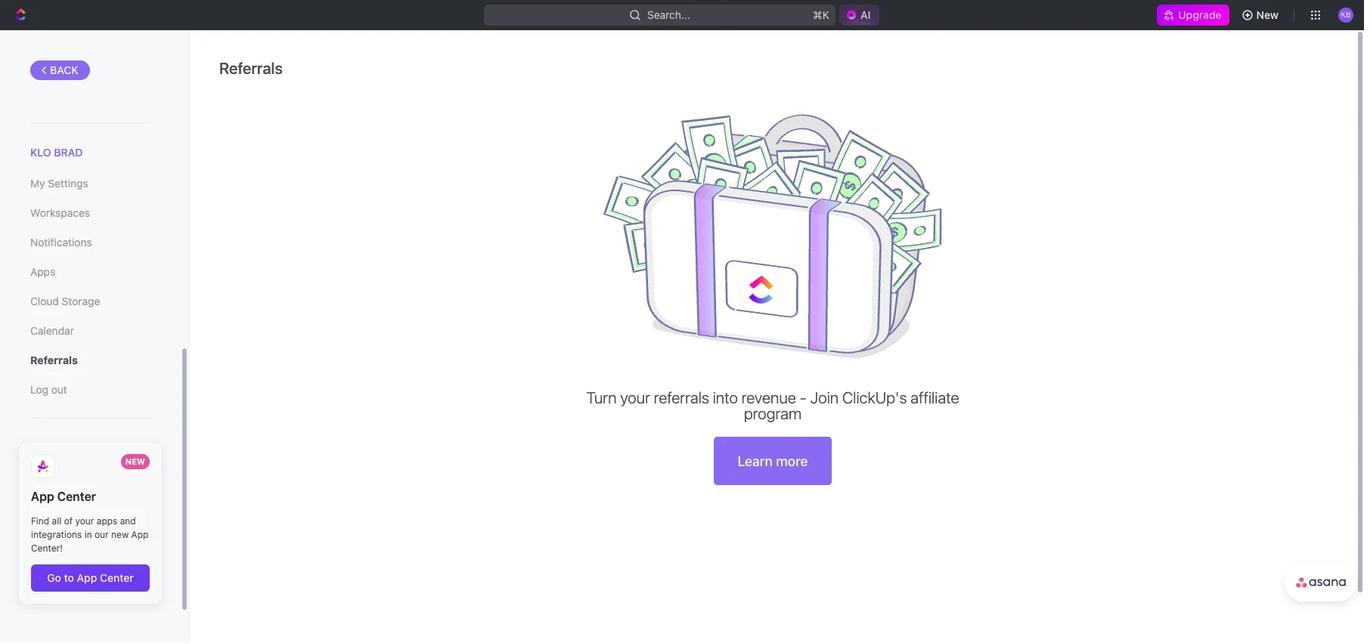 Task type: vqa. For each thing, say whether or not it's contained in the screenshot.
the 'wifi' icon
no



Task type: locate. For each thing, give the bounding box(es) containing it.
in
[[84, 530, 92, 541]]

ai button
[[840, 5, 880, 26]]

calendar
[[30, 325, 74, 337]]

new right upgrade
[[1257, 8, 1279, 21]]

out
[[51, 384, 67, 396]]

workspaces link
[[30, 201, 151, 226]]

0 vertical spatial referrals
[[219, 59, 283, 77]]

1 horizontal spatial your
[[621, 389, 650, 407]]

1 horizontal spatial new
[[1257, 8, 1279, 21]]

your inside find all of your apps and integrations in our new app center!
[[75, 516, 94, 527]]

1 horizontal spatial referrals
[[219, 59, 283, 77]]

turn your referrals into revenue - join clickup's affiliate program
[[587, 389, 960, 423]]

0 horizontal spatial new
[[125, 457, 145, 467]]

0 horizontal spatial app
[[31, 490, 54, 504]]

new button
[[1236, 3, 1288, 27]]

your right "turn"
[[621, 389, 650, 407]]

0 vertical spatial new
[[1257, 8, 1279, 21]]

log out
[[30, 384, 67, 396]]

your inside turn your referrals into revenue - join clickup's affiliate program
[[621, 389, 650, 407]]

apps
[[30, 266, 55, 279]]

calendar link
[[30, 319, 151, 344]]

more
[[776, 454, 808, 470]]

clickup's
[[843, 389, 907, 407]]

my settings link
[[30, 171, 151, 197]]

new inside button
[[1257, 8, 1279, 21]]

workspaces
[[30, 207, 90, 220]]

cloud
[[30, 295, 59, 308]]

kb
[[1341, 10, 1351, 19]]

go to app center button
[[31, 565, 150, 592]]

1 vertical spatial center
[[100, 572, 134, 585]]

ai
[[861, 8, 871, 21]]

1 vertical spatial referrals
[[30, 354, 78, 367]]

center down new at the left of page
[[100, 572, 134, 585]]

app right "to"
[[77, 572, 97, 585]]

settings
[[48, 177, 88, 190]]

1 vertical spatial new
[[125, 457, 145, 467]]

0 horizontal spatial your
[[75, 516, 94, 527]]

app
[[31, 490, 54, 504], [131, 530, 148, 541], [77, 572, 97, 585]]

center up of
[[57, 490, 96, 504]]

0 vertical spatial center
[[57, 490, 96, 504]]

1 horizontal spatial center
[[100, 572, 134, 585]]

0 vertical spatial app
[[31, 490, 54, 504]]

new
[[1257, 8, 1279, 21], [125, 457, 145, 467]]

your
[[621, 389, 650, 407], [75, 516, 94, 527]]

center
[[57, 490, 96, 504], [100, 572, 134, 585]]

notifications
[[30, 236, 92, 249]]

1 vertical spatial your
[[75, 516, 94, 527]]

1 horizontal spatial app
[[77, 572, 97, 585]]

-
[[800, 389, 807, 407]]

app down and
[[131, 530, 148, 541]]

my
[[30, 177, 45, 190]]

learn more link
[[714, 437, 832, 486]]

find
[[31, 516, 49, 527]]

referrals
[[219, 59, 283, 77], [30, 354, 78, 367]]

back link
[[30, 61, 90, 80]]

app up 'find'
[[31, 490, 54, 504]]

and
[[120, 516, 136, 527]]

center!
[[31, 543, 63, 555]]

center inside 'button'
[[100, 572, 134, 585]]

2 horizontal spatial app
[[131, 530, 148, 541]]

1 vertical spatial app
[[131, 530, 148, 541]]

your up in
[[75, 516, 94, 527]]

new up and
[[125, 457, 145, 467]]

back
[[50, 64, 78, 76]]

0 vertical spatial your
[[621, 389, 650, 407]]

klo brad
[[30, 146, 83, 159]]

2 vertical spatial app
[[77, 572, 97, 585]]

new
[[111, 530, 129, 541]]

turn
[[587, 389, 617, 407]]

cloud storage
[[30, 295, 100, 308]]



Task type: describe. For each thing, give the bounding box(es) containing it.
app inside go to app center 'button'
[[77, 572, 97, 585]]

app center
[[31, 490, 96, 504]]

brad
[[54, 146, 83, 159]]

log out link
[[30, 378, 151, 403]]

klo
[[30, 146, 51, 159]]

my settings
[[30, 177, 88, 190]]

go
[[47, 572, 61, 585]]

apps
[[97, 516, 117, 527]]

log
[[30, 384, 48, 396]]

search...
[[648, 8, 691, 21]]

cloud storage link
[[30, 289, 151, 315]]

referrals
[[654, 389, 709, 407]]

go to app center
[[47, 572, 134, 585]]

apps link
[[30, 260, 151, 285]]

into
[[713, 389, 738, 407]]

all
[[52, 516, 61, 527]]

upgrade
[[1179, 8, 1222, 21]]

revenue
[[742, 389, 796, 407]]

referrals link
[[30, 348, 151, 374]]

0 horizontal spatial center
[[57, 490, 96, 504]]

integrations
[[31, 530, 82, 541]]

kb button
[[1334, 3, 1359, 27]]

rewards graphic@2x image
[[604, 114, 942, 359]]

learn
[[738, 454, 773, 470]]

to
[[64, 572, 74, 585]]

upgrade link
[[1158, 5, 1230, 26]]

learn more
[[738, 454, 808, 470]]

app inside find all of your apps and integrations in our new app center!
[[131, 530, 148, 541]]

our
[[95, 530, 109, 541]]

join
[[811, 389, 839, 407]]

0 horizontal spatial referrals
[[30, 354, 78, 367]]

of
[[64, 516, 73, 527]]

notifications link
[[30, 230, 151, 256]]

program
[[744, 405, 802, 423]]

storage
[[62, 295, 100, 308]]

⌘k
[[813, 8, 830, 21]]

affiliate
[[911, 389, 960, 407]]

find all of your apps and integrations in our new app center!
[[31, 516, 148, 555]]



